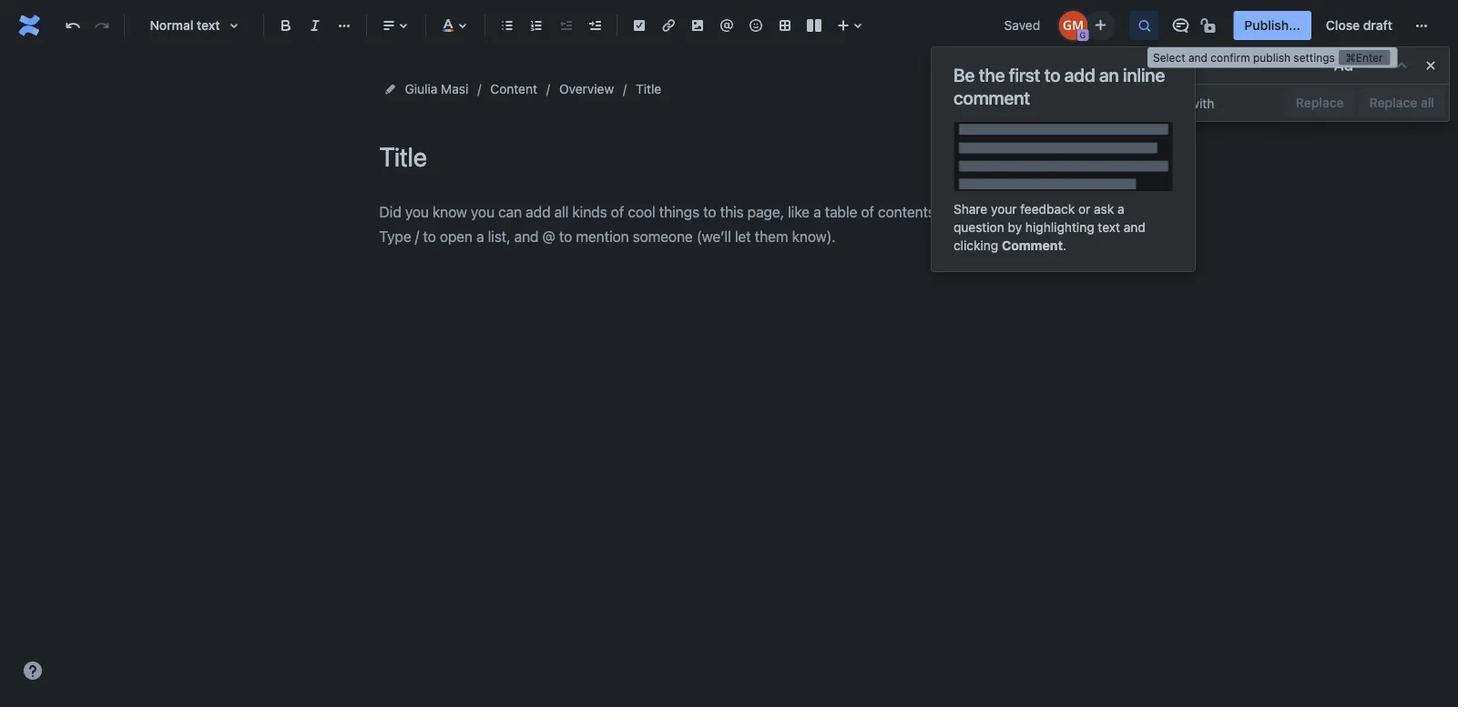 Task type: vqa. For each thing, say whether or not it's contained in the screenshot.
Project settings
no



Task type: locate. For each thing, give the bounding box(es) containing it.
comment
[[954, 87, 1030, 108]]

feedback
[[1020, 202, 1075, 217]]

match case image
[[1332, 55, 1354, 77]]

indent tab image
[[584, 15, 606, 36]]

1 vertical spatial text
[[1098, 220, 1120, 235]]

layouts image
[[803, 15, 825, 36]]

0 vertical spatial text
[[197, 18, 220, 33]]

a
[[1118, 202, 1124, 217]]

content
[[490, 82, 537, 97]]

comment icon image
[[1170, 15, 1192, 36]]

mention image
[[716, 15, 738, 36]]

text down ask
[[1098, 220, 1120, 235]]

clicking
[[954, 238, 998, 253]]

link image
[[658, 15, 679, 36]]

giulia masi
[[405, 82, 468, 97]]

content link
[[490, 78, 537, 100]]

1 horizontal spatial and
[[1188, 51, 1208, 64]]

close
[[1326, 18, 1360, 33]]

table image
[[774, 15, 796, 36]]

confirm
[[1211, 51, 1250, 64]]

more image
[[1411, 15, 1433, 36]]

and
[[1188, 51, 1208, 64], [1124, 220, 1145, 235]]

confluence image
[[15, 11, 44, 40], [15, 11, 44, 40]]

be
[[954, 64, 975, 86]]

text right normal
[[197, 18, 220, 33]]

invite to edit image
[[1090, 14, 1111, 36]]

normal text button
[[132, 5, 256, 46]]

giulia masi link
[[405, 78, 468, 100]]

overview link
[[559, 78, 614, 100]]

1 vertical spatial and
[[1124, 220, 1145, 235]]

numbered list ⌘⇧7 image
[[525, 15, 547, 36]]

the
[[979, 64, 1005, 86]]

0 vertical spatial and
[[1188, 51, 1208, 64]]

and right select
[[1188, 51, 1208, 64]]

close draft
[[1326, 18, 1393, 33]]

comment .
[[1002, 238, 1067, 253]]

giulia
[[405, 82, 438, 97]]

text inside share your feedback or ask a question by highlighting text and clicking
[[1098, 220, 1120, 235]]

undo ⌘z image
[[62, 15, 84, 36]]

text inside normal text dropdown button
[[197, 18, 220, 33]]

share your feedback or ask a question by highlighting text and clicking
[[954, 202, 1145, 253]]

to
[[1044, 64, 1060, 86]]

settings
[[1294, 51, 1335, 64]]

Replace with field
[[1134, 87, 1281, 119]]

action item image
[[628, 15, 650, 36]]

1 horizontal spatial text
[[1098, 220, 1120, 235]]

0 horizontal spatial text
[[197, 18, 220, 33]]

and inside share your feedback or ask a question by highlighting text and clicking
[[1124, 220, 1145, 235]]

no restrictions image
[[1199, 15, 1221, 36]]

text
[[197, 18, 220, 33], [1098, 220, 1120, 235]]

0 horizontal spatial and
[[1124, 220, 1145, 235]]

close image
[[1420, 55, 1442, 77]]

bullet list ⌘⇧8 image
[[496, 15, 518, 36]]

and down a
[[1124, 220, 1145, 235]]



Task type: describe. For each thing, give the bounding box(es) containing it.
⌘enter
[[1346, 51, 1383, 64]]

normal text
[[150, 18, 220, 33]]

inline
[[1123, 64, 1165, 86]]

draft
[[1363, 18, 1393, 33]]

Give this page a title text field
[[379, 142, 1071, 172]]

close draft button
[[1315, 11, 1403, 40]]

overview
[[559, 82, 614, 97]]

by
[[1008, 220, 1022, 235]]

normal
[[150, 18, 193, 33]]

highlighting
[[1025, 220, 1094, 235]]

masi
[[441, 82, 468, 97]]

share
[[954, 202, 987, 217]]

select
[[1153, 51, 1185, 64]]

be the first to add an inline comment
[[954, 64, 1165, 108]]

select and confirm publish settings
[[1153, 51, 1335, 64]]

.
[[1063, 238, 1067, 253]]

italic ⌘i image
[[304, 15, 326, 36]]

make page full-width image
[[1044, 78, 1066, 100]]

comment
[[1002, 238, 1063, 253]]

move this page image
[[383, 82, 398, 97]]

first
[[1009, 64, 1040, 86]]

align left image
[[378, 15, 400, 36]]

add
[[1065, 64, 1095, 86]]

emoji image
[[745, 15, 767, 36]]

question
[[954, 220, 1004, 235]]

an
[[1099, 64, 1119, 86]]

redo ⌘⇧z image
[[91, 15, 113, 36]]

your
[[991, 202, 1017, 217]]

saved
[[1004, 18, 1040, 33]]

publish... button
[[1234, 11, 1311, 40]]

publish...
[[1244, 18, 1300, 33]]

Find field
[[1134, 49, 1329, 82]]

publish
[[1253, 51, 1291, 64]]

outdent ⇧tab image
[[555, 15, 576, 36]]

bold ⌘b image
[[275, 15, 297, 36]]

title link
[[636, 78, 661, 100]]

help image
[[22, 660, 44, 682]]

ask
[[1094, 202, 1114, 217]]

giulia masi image
[[1059, 11, 1088, 40]]

or
[[1078, 202, 1090, 217]]

Main content area, start typing to enter text. text field
[[379, 199, 1071, 249]]

find and replace image
[[1133, 15, 1155, 36]]

title
[[636, 82, 661, 97]]

more formatting image
[[333, 15, 355, 36]]

add image, video, or file image
[[687, 15, 709, 36]]



